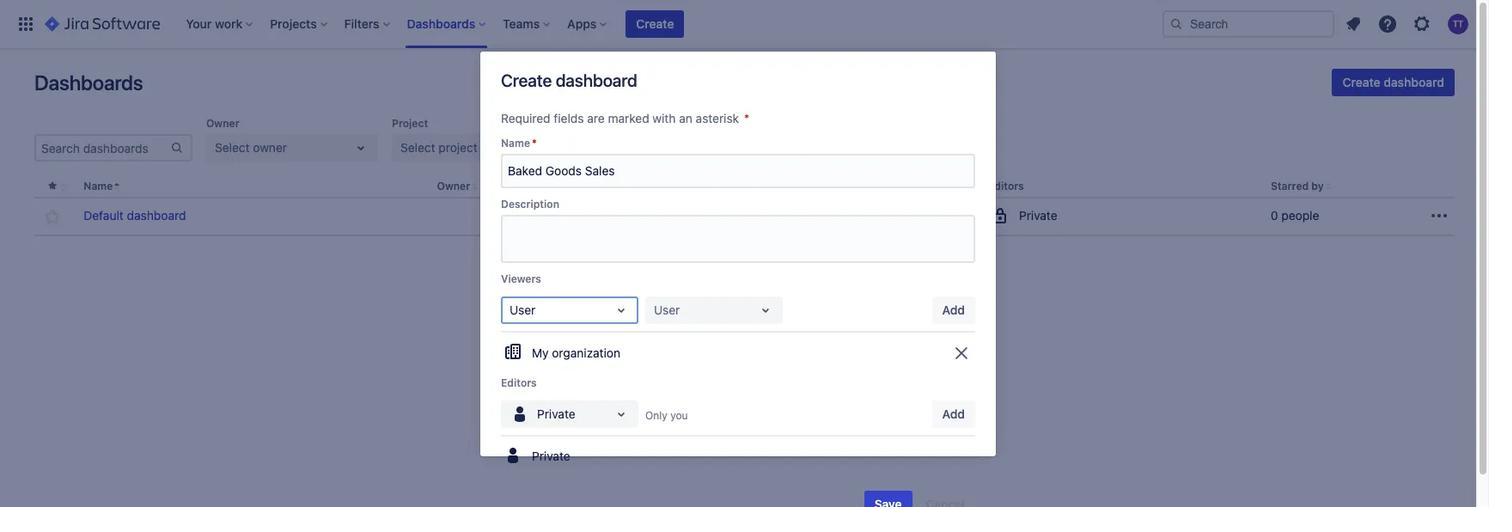Task type: locate. For each thing, give the bounding box(es) containing it.
1 vertical spatial add button
[[932, 401, 976, 428]]

open image for user
[[611, 300, 632, 321]]

open image for project
[[536, 138, 557, 158]]

dashboard
[[556, 70, 638, 90], [1384, 75, 1445, 89], [127, 208, 186, 223]]

viewers up public
[[706, 180, 746, 193]]

0 vertical spatial viewers
[[706, 180, 746, 193]]

create inside button
[[636, 16, 674, 31]]

create
[[636, 16, 674, 31], [501, 70, 552, 90], [1343, 75, 1381, 89]]

0 vertical spatial open image
[[722, 138, 743, 158]]

you
[[671, 409, 688, 422]]

*
[[744, 111, 750, 125], [532, 137, 537, 150]]

create dashboard
[[501, 70, 638, 90], [1343, 75, 1445, 89]]

2 add from the top
[[943, 407, 965, 421]]

0 horizontal spatial open image
[[351, 138, 371, 158]]

open image left only at bottom
[[611, 404, 632, 425]]

select down group
[[586, 140, 621, 155]]

description
[[501, 198, 560, 211]]

open image down asterisk
[[722, 138, 743, 158]]

name
[[501, 137, 530, 150], [84, 180, 113, 193]]

private inside dashboards details element
[[1019, 208, 1058, 223]]

my organization
[[532, 346, 621, 360]]

0 horizontal spatial select
[[215, 140, 250, 155]]

1 horizontal spatial owner
[[437, 180, 470, 193]]

0 vertical spatial editors
[[988, 180, 1024, 193]]

open image for owner
[[351, 138, 371, 158]]

1 horizontal spatial dashboard
[[556, 70, 638, 90]]

1 horizontal spatial open image
[[536, 138, 557, 158]]

jira software image
[[45, 14, 160, 34], [45, 14, 160, 34]]

open image down "description" text box
[[756, 300, 776, 321]]

1 user from the left
[[510, 303, 536, 317]]

starred by
[[1271, 180, 1324, 193]]

with
[[653, 111, 676, 125]]

1 horizontal spatial name
[[501, 137, 530, 150]]

1 vertical spatial private
[[537, 407, 576, 421]]

private
[[1019, 208, 1058, 223], [537, 407, 576, 421], [532, 449, 570, 464]]

0 vertical spatial add button
[[932, 297, 976, 324]]

0 horizontal spatial name
[[84, 180, 113, 193]]

default dashboard link
[[84, 207, 186, 224]]

add for viewers
[[943, 303, 965, 317]]

star default dashboard image
[[42, 206, 62, 227]]

1 horizontal spatial create dashboard
[[1343, 75, 1445, 89]]

open image down required
[[536, 138, 557, 158]]

2 add button from the top
[[932, 401, 976, 428]]

1 vertical spatial *
[[532, 137, 537, 150]]

1 add button from the top
[[932, 297, 976, 324]]

group
[[578, 117, 609, 130]]

select
[[215, 140, 250, 155], [401, 140, 435, 155], [586, 140, 621, 155]]

0 vertical spatial private
[[1019, 208, 1058, 223]]

name down required
[[501, 137, 530, 150]]

Description text field
[[501, 215, 976, 263]]

create dashboard inside button
[[1343, 75, 1445, 89]]

starred
[[1271, 180, 1309, 193]]

0 horizontal spatial editors
[[501, 376, 537, 389]]

owner up select owner
[[206, 117, 239, 130]]

0 horizontal spatial user
[[510, 303, 536, 317]]

1 horizontal spatial user
[[654, 303, 680, 317]]

0 vertical spatial owner
[[206, 117, 239, 130]]

1 vertical spatial open image
[[611, 300, 632, 321]]

name inside dashboards details element
[[84, 180, 113, 193]]

2 horizontal spatial dashboard
[[1384, 75, 1445, 89]]

open image left select project
[[351, 138, 371, 158]]

viewers
[[706, 180, 746, 193], [501, 272, 541, 285]]

name for name
[[84, 180, 113, 193]]

0 vertical spatial add
[[943, 303, 965, 317]]

add button
[[932, 297, 976, 324], [932, 401, 976, 428]]

add
[[943, 303, 965, 317], [943, 407, 965, 421]]

* down required
[[532, 137, 537, 150]]

select owner
[[215, 140, 287, 155]]

2 select from the left
[[401, 140, 435, 155]]

name up the default
[[84, 180, 113, 193]]

1 horizontal spatial editors
[[988, 180, 1024, 193]]

None field
[[503, 156, 974, 186]]

1 select from the left
[[215, 140, 250, 155]]

project
[[392, 117, 428, 130]]

marked
[[608, 111, 650, 125]]

an
[[679, 111, 693, 125]]

None text field
[[654, 302, 657, 319]]

1 vertical spatial viewers
[[501, 272, 541, 285]]

viewers inside dashboards details element
[[706, 180, 746, 193]]

1 horizontal spatial select
[[401, 140, 435, 155]]

owner down project
[[437, 180, 470, 193]]

2 horizontal spatial create
[[1343, 75, 1381, 89]]

open image
[[722, 138, 743, 158], [611, 300, 632, 321], [611, 404, 632, 425]]

dashboard inside button
[[1384, 75, 1445, 89]]

owner
[[206, 117, 239, 130], [437, 180, 470, 193]]

3 select from the left
[[586, 140, 621, 155]]

open image
[[351, 138, 371, 158], [536, 138, 557, 158], [756, 300, 776, 321]]

add up remove viewer permission for my organization image
[[943, 303, 965, 317]]

0 vertical spatial name
[[501, 137, 530, 150]]

viewers down description on the left top
[[501, 272, 541, 285]]

search image
[[1170, 17, 1184, 31]]

0 vertical spatial *
[[744, 111, 750, 125]]

1 add from the top
[[943, 303, 965, 317]]

my
[[532, 346, 549, 360]]

Editors text field
[[510, 406, 513, 423]]

open image up organization
[[611, 300, 632, 321]]

2 horizontal spatial select
[[586, 140, 621, 155]]

0 horizontal spatial dashboard
[[127, 208, 186, 223]]

1 vertical spatial owner
[[437, 180, 470, 193]]

1 vertical spatial name
[[84, 180, 113, 193]]

Search dashboards text field
[[36, 136, 170, 160]]

0 horizontal spatial viewers
[[501, 272, 541, 285]]

user
[[510, 303, 536, 317], [654, 303, 680, 317]]

1 horizontal spatial create
[[636, 16, 674, 31]]

create banner
[[0, 0, 1490, 48]]

editors
[[988, 180, 1024, 193], [501, 376, 537, 389]]

project
[[439, 140, 478, 155]]

* right asterisk
[[744, 111, 750, 125]]

1 horizontal spatial viewers
[[706, 180, 746, 193]]

create dashboard button
[[1333, 69, 1455, 96]]

add button up remove viewer permission for my organization image
[[932, 297, 976, 324]]

owner button
[[437, 180, 470, 193]]

select down project
[[401, 140, 435, 155]]

1 vertical spatial add
[[943, 407, 965, 421]]

are
[[587, 111, 605, 125]]

add button down remove viewer permission for my organization image
[[932, 401, 976, 428]]

people
[[1282, 208, 1320, 223]]

starred by button
[[1271, 180, 1324, 193]]

0 horizontal spatial owner
[[206, 117, 239, 130]]

select left owner
[[215, 140, 250, 155]]

Search field
[[1163, 10, 1335, 38]]

add down remove viewer permission for my organization image
[[943, 407, 965, 421]]

2 vertical spatial open image
[[611, 404, 632, 425]]

create button
[[626, 10, 685, 38]]



Task type: describe. For each thing, give the bounding box(es) containing it.
2 vertical spatial private
[[532, 449, 570, 464]]

name for name *
[[501, 137, 530, 150]]

select for select group
[[586, 140, 621, 155]]

required fields are marked with an asterisk *
[[501, 111, 750, 125]]

2 horizontal spatial open image
[[756, 300, 776, 321]]

add button for viewers
[[932, 297, 976, 324]]

editors inside dashboards details element
[[988, 180, 1024, 193]]

owner
[[253, 140, 287, 155]]

2 user from the left
[[654, 303, 680, 317]]

create inside button
[[1343, 75, 1381, 89]]

0 horizontal spatial *
[[532, 137, 537, 150]]

select project
[[401, 140, 478, 155]]

open image for select group
[[722, 138, 743, 158]]

group
[[624, 140, 657, 155]]

name button
[[84, 180, 113, 193]]

name *
[[501, 137, 537, 150]]

only
[[646, 409, 668, 422]]

select group
[[586, 140, 657, 155]]

remove viewer permission for my organization image
[[952, 343, 972, 364]]

0 horizontal spatial create dashboard
[[501, 70, 638, 90]]

dashboards details element
[[34, 175, 1455, 237]]

asterisk
[[696, 111, 739, 125]]

primary element
[[10, 0, 1163, 48]]

default
[[84, 208, 124, 223]]

dashboards
[[34, 70, 143, 95]]

1 vertical spatial editors
[[501, 376, 537, 389]]

required
[[501, 111, 551, 125]]

0 people
[[1271, 208, 1320, 223]]

add button for editors
[[932, 401, 976, 428]]

owner inside dashboards details element
[[437, 180, 470, 193]]

public
[[737, 208, 771, 223]]

default dashboard
[[84, 208, 186, 223]]

by
[[1312, 180, 1324, 193]]

fields
[[554, 111, 584, 125]]

0 horizontal spatial create
[[501, 70, 552, 90]]

select for select project
[[401, 140, 435, 155]]

organization
[[552, 346, 621, 360]]

1 horizontal spatial *
[[744, 111, 750, 125]]

only you
[[646, 409, 688, 422]]

add for editors
[[943, 407, 965, 421]]

select for select owner
[[215, 140, 250, 155]]

0
[[1271, 208, 1279, 223]]



Task type: vqa. For each thing, say whether or not it's contained in the screenshot.
settings
no



